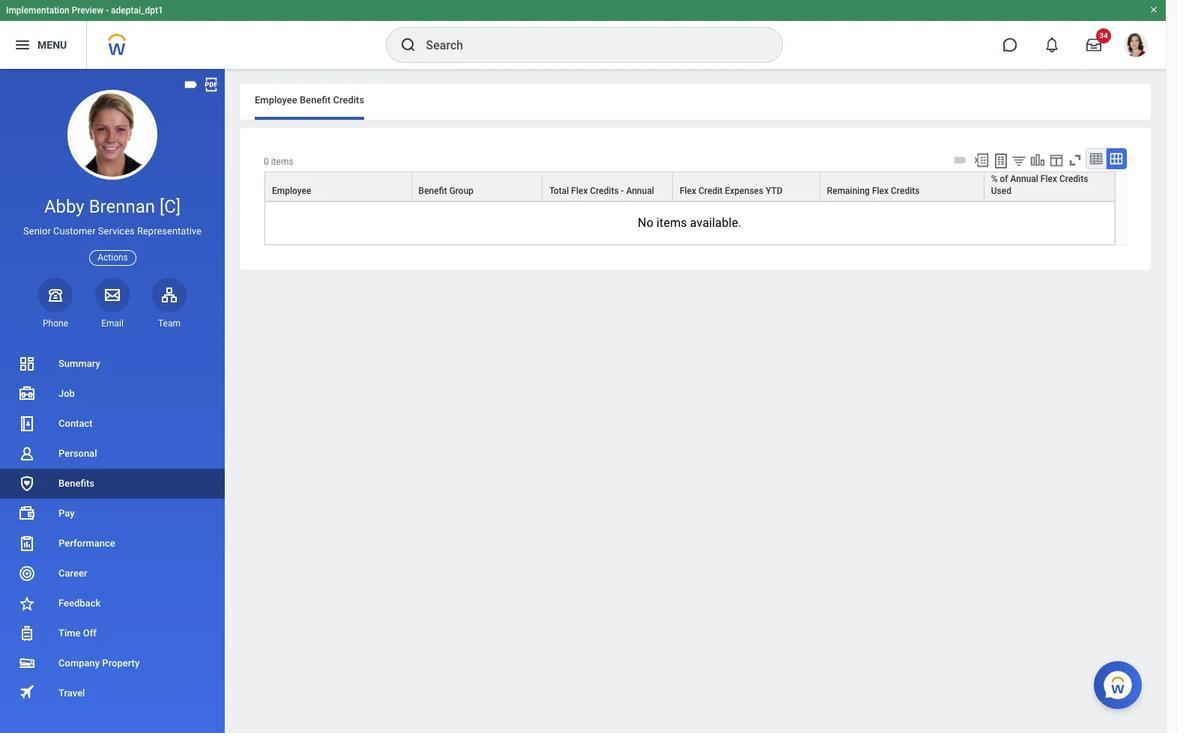 Task type: describe. For each thing, give the bounding box(es) containing it.
view printable version (pdf) image
[[203, 76, 220, 93]]

representative
[[137, 226, 202, 237]]

personal
[[58, 448, 97, 459]]

search image
[[399, 36, 417, 54]]

pay link
[[0, 499, 225, 529]]

expenses
[[725, 186, 764, 196]]

performance link
[[0, 529, 225, 559]]

benefit group button
[[412, 172, 542, 201]]

phone button
[[38, 278, 73, 330]]

implementation preview -   adeptai_dpt1
[[6, 5, 163, 16]]

credits inside % of annual flex credits used
[[1060, 174, 1089, 184]]

items for 0
[[271, 157, 293, 167]]

preview
[[72, 5, 104, 16]]

senior customer services representative
[[23, 226, 202, 237]]

inbox large image
[[1087, 37, 1102, 52]]

used
[[991, 186, 1012, 196]]

email
[[101, 318, 124, 329]]

career image
[[18, 565, 36, 583]]

team
[[158, 318, 181, 329]]

profile logan mcneil image
[[1124, 33, 1148, 60]]

travel link
[[0, 679, 225, 709]]

travel
[[58, 688, 85, 699]]

remaining flex credits
[[827, 186, 920, 196]]

property
[[102, 658, 140, 669]]

flex inside % of annual flex credits used
[[1041, 174, 1057, 184]]

flex credit expenses ytd
[[680, 186, 783, 196]]

menu banner
[[0, 0, 1166, 69]]

employee for employee benefit credits
[[255, 94, 297, 106]]

performance image
[[18, 535, 36, 553]]

view team image
[[160, 286, 178, 304]]

brennan
[[89, 196, 155, 217]]

benefits
[[58, 478, 94, 489]]

summary link
[[0, 349, 225, 379]]

of
[[1000, 174, 1008, 184]]

benefit inside "benefit group" popup button
[[419, 186, 447, 196]]

- inside menu banner
[[106, 5, 109, 16]]

annual inside popup button
[[626, 186, 654, 196]]

close environment banner image
[[1150, 5, 1159, 14]]

summary
[[58, 358, 100, 369]]

menu button
[[0, 21, 86, 69]]

summary image
[[18, 355, 36, 373]]

menu
[[37, 39, 67, 51]]

personal image
[[18, 445, 36, 463]]

personal link
[[0, 439, 225, 469]]

remaining
[[827, 186, 870, 196]]

Search Workday  search field
[[426, 28, 751, 61]]

row containing % of annual flex credits used
[[265, 172, 1115, 202]]

benefits link
[[0, 469, 225, 499]]

0 items
[[264, 157, 293, 167]]

select to filter grid data image
[[1011, 153, 1028, 169]]

job
[[58, 388, 75, 399]]

expand table image
[[1109, 151, 1124, 166]]

contact
[[58, 418, 93, 429]]

time
[[58, 628, 81, 639]]

customer
[[53, 226, 96, 237]]

career link
[[0, 559, 225, 589]]

services
[[98, 226, 135, 237]]

table image
[[1089, 151, 1104, 166]]

no
[[638, 216, 654, 230]]

export to worksheets image
[[992, 152, 1010, 170]]

tag image
[[183, 76, 199, 93]]

contact link
[[0, 409, 225, 439]]

abby
[[44, 196, 84, 217]]

employee button
[[265, 172, 411, 201]]

time off image
[[18, 625, 36, 643]]



Task type: vqa. For each thing, say whether or not it's contained in the screenshot.
banner on the top
no



Task type: locate. For each thing, give the bounding box(es) containing it.
fullscreen image
[[1067, 152, 1084, 169]]

34
[[1100, 31, 1108, 40]]

contact image
[[18, 415, 36, 433]]

benefits image
[[18, 475, 36, 493]]

phone abby brennan [c] element
[[38, 318, 73, 330]]

time off link
[[0, 619, 225, 649]]

items for no
[[657, 216, 687, 230]]

[c]
[[160, 196, 181, 217]]

phone image
[[45, 286, 66, 304]]

credits for remaining flex credits
[[891, 186, 920, 196]]

0 vertical spatial items
[[271, 157, 293, 167]]

pay image
[[18, 505, 36, 523]]

34 button
[[1078, 28, 1111, 61]]

flex right remaining
[[872, 186, 889, 196]]

team link
[[152, 278, 187, 330]]

job image
[[18, 385, 36, 403]]

company
[[58, 658, 100, 669]]

credits for employee benefit credits
[[333, 94, 364, 106]]

- inside popup button
[[621, 186, 624, 196]]

time off
[[58, 628, 97, 639]]

notifications large image
[[1045, 37, 1060, 52]]

employee down 0 items
[[272, 186, 311, 196]]

0 vertical spatial benefit
[[300, 94, 331, 106]]

credit
[[699, 186, 723, 196]]

1 horizontal spatial benefit
[[419, 186, 447, 196]]

row
[[265, 172, 1115, 202]]

- right preview at the left top of page
[[106, 5, 109, 16]]

pay
[[58, 508, 75, 519]]

actions button
[[89, 250, 136, 266]]

credits
[[333, 94, 364, 106], [1060, 174, 1089, 184], [590, 186, 619, 196], [891, 186, 920, 196]]

flex down click to view/edit grid preferences icon
[[1041, 174, 1057, 184]]

no items available.
[[638, 216, 742, 230]]

%
[[991, 174, 998, 184]]

career
[[58, 568, 87, 579]]

annual inside % of annual flex credits used
[[1011, 174, 1039, 184]]

employee up 0 items
[[255, 94, 297, 106]]

justify image
[[13, 36, 31, 54]]

employee
[[255, 94, 297, 106], [272, 186, 311, 196]]

company property
[[58, 658, 140, 669]]

credits for total flex credits - annual
[[590, 186, 619, 196]]

adeptai_dpt1
[[111, 5, 163, 16]]

click to view/edit grid preferences image
[[1048, 152, 1065, 169]]

list
[[0, 349, 225, 709]]

items
[[271, 157, 293, 167], [657, 216, 687, 230]]

0 vertical spatial annual
[[1011, 174, 1039, 184]]

email abby brennan [c] element
[[95, 318, 130, 330]]

benefit group
[[419, 186, 474, 196]]

1 vertical spatial benefit
[[419, 186, 447, 196]]

1 vertical spatial -
[[621, 186, 624, 196]]

employee for employee
[[272, 186, 311, 196]]

0 horizontal spatial annual
[[626, 186, 654, 196]]

job link
[[0, 379, 225, 409]]

0
[[264, 157, 269, 167]]

toolbar
[[950, 148, 1127, 172]]

1 horizontal spatial -
[[621, 186, 624, 196]]

feedback image
[[18, 595, 36, 613]]

implementation
[[6, 5, 69, 16]]

1 vertical spatial annual
[[626, 186, 654, 196]]

flex left the credit
[[680, 186, 696, 196]]

navigation pane region
[[0, 69, 225, 734]]

phone
[[43, 318, 68, 329]]

team abby brennan [c] element
[[152, 318, 187, 330]]

flex
[[1041, 174, 1057, 184], [571, 186, 588, 196], [680, 186, 696, 196], [872, 186, 889, 196]]

no items available to be tagged image
[[953, 152, 969, 169]]

group
[[449, 186, 474, 196]]

0 horizontal spatial benefit
[[300, 94, 331, 106]]

1 vertical spatial items
[[657, 216, 687, 230]]

expand/collapse chart image
[[1030, 152, 1046, 169]]

flex right total
[[571, 186, 588, 196]]

employee inside popup button
[[272, 186, 311, 196]]

% of annual flex credits used button
[[985, 172, 1114, 201]]

annual
[[1011, 174, 1039, 184], [626, 186, 654, 196]]

0 vertical spatial -
[[106, 5, 109, 16]]

company property link
[[0, 649, 225, 679]]

annual down select to filter grid data image
[[1011, 174, 1039, 184]]

0 horizontal spatial items
[[271, 157, 293, 167]]

remaining flex credits button
[[820, 172, 984, 201]]

total flex credits - annual button
[[543, 172, 672, 201]]

travel image
[[18, 684, 36, 702]]

0 horizontal spatial -
[[106, 5, 109, 16]]

1 vertical spatial employee
[[272, 186, 311, 196]]

flex credit expenses ytd button
[[673, 172, 820, 201]]

email button
[[95, 278, 130, 330]]

performance
[[58, 538, 115, 549]]

off
[[83, 628, 97, 639]]

benefit
[[300, 94, 331, 106], [419, 186, 447, 196]]

actions
[[98, 252, 128, 263]]

company property image
[[18, 655, 36, 673]]

-
[[106, 5, 109, 16], [621, 186, 624, 196]]

% of annual flex credits used
[[991, 174, 1089, 196]]

available.
[[690, 216, 742, 230]]

export to excel image
[[974, 152, 990, 169]]

items right the no
[[657, 216, 687, 230]]

mail image
[[103, 286, 121, 304]]

0 vertical spatial employee
[[255, 94, 297, 106]]

- right total
[[621, 186, 624, 196]]

annual up the no
[[626, 186, 654, 196]]

abby brennan [c]
[[44, 196, 181, 217]]

ytd
[[766, 186, 783, 196]]

total flex credits - annual
[[549, 186, 654, 196]]

1 horizontal spatial annual
[[1011, 174, 1039, 184]]

list containing summary
[[0, 349, 225, 709]]

1 horizontal spatial items
[[657, 216, 687, 230]]

feedback link
[[0, 589, 225, 619]]

total
[[549, 186, 569, 196]]

items right 0
[[271, 157, 293, 167]]

feedback
[[58, 598, 101, 609]]

senior
[[23, 226, 51, 237]]

employee benefit credits
[[255, 94, 364, 106]]



